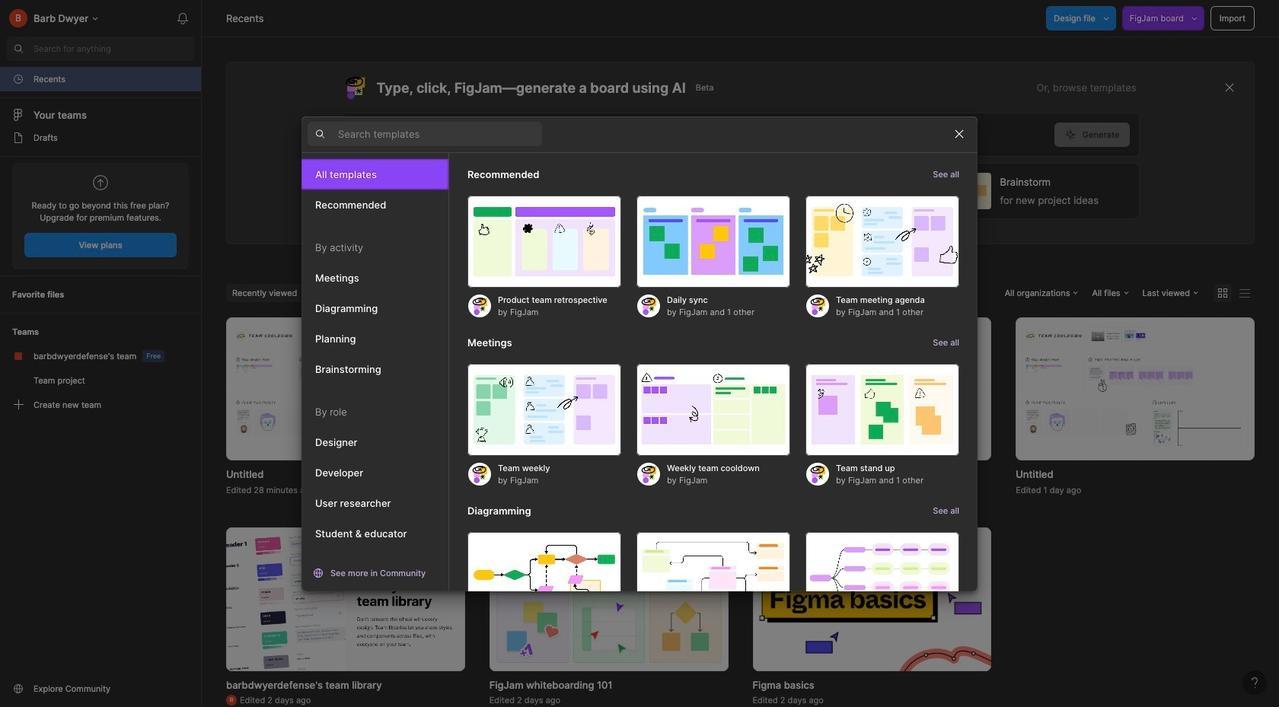 Task type: describe. For each thing, give the bounding box(es) containing it.
recent 16 image
[[12, 73, 24, 85]]

product team retrospective image
[[468, 195, 621, 288]]

team weekly image
[[468, 364, 621, 456]]

bell 32 image
[[171, 6, 195, 30]]

mindmap image
[[806, 532, 960, 625]]

diagram basics image
[[468, 532, 621, 625]]

team stand up image
[[806, 364, 960, 456]]

search 32 image
[[6, 37, 30, 61]]

weekly team cooldown image
[[637, 364, 791, 456]]

Ex: A weekly team meeting, starting with an ice breaker field
[[342, 113, 1055, 156]]

community 16 image
[[12, 683, 24, 695]]



Task type: locate. For each thing, give the bounding box(es) containing it.
daily sync image
[[637, 195, 791, 288]]

page 16 image
[[12, 132, 24, 144]]

Search templates text field
[[338, 125, 542, 143]]

file thumbnail image
[[234, 327, 458, 451], [497, 327, 721, 451], [760, 327, 984, 451], [1024, 327, 1247, 451], [226, 528, 465, 671], [490, 528, 728, 671], [753, 528, 992, 671]]

Search for anything text field
[[34, 43, 195, 55]]

uml diagram image
[[637, 532, 791, 625]]

team meeting agenda image
[[806, 195, 960, 288]]

dialog
[[302, 116, 978, 655]]



